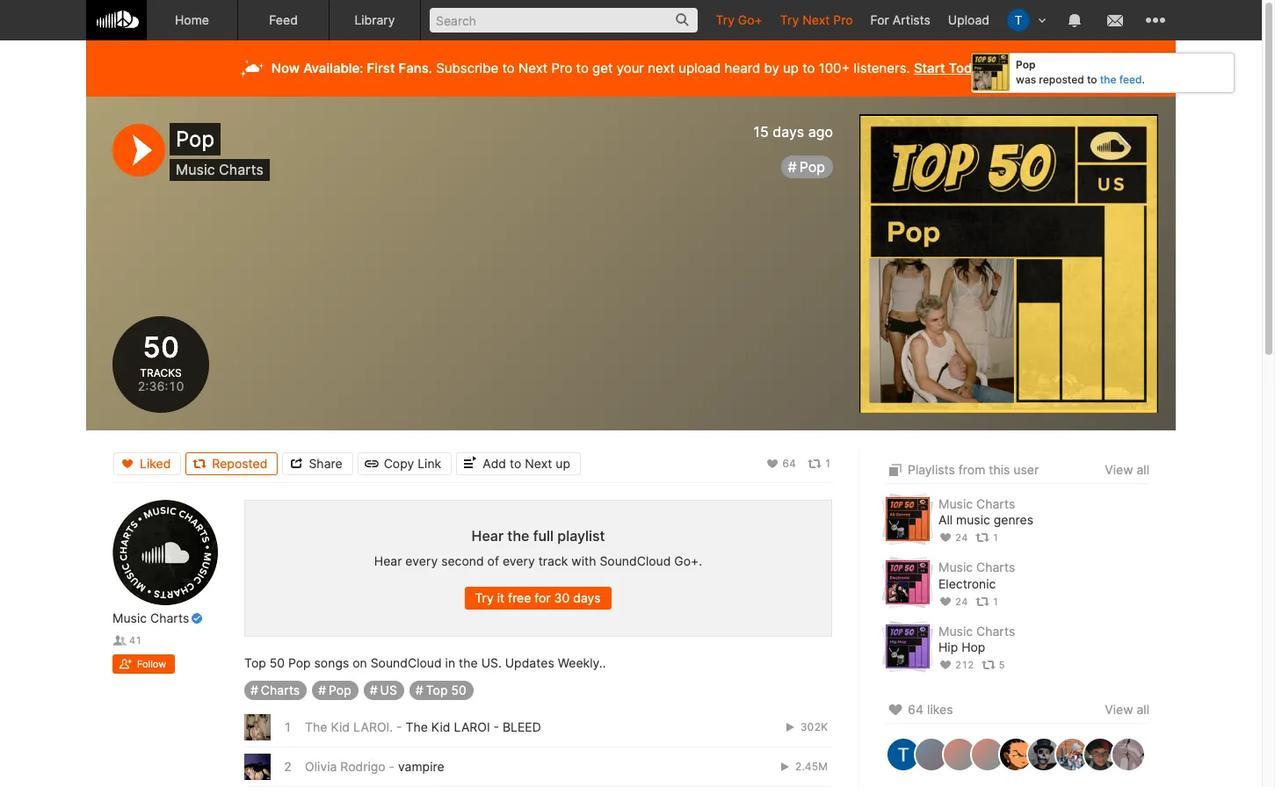 Task type: vqa. For each thing, say whether or not it's contained in the screenshot.
the feed link
yes



Task type: describe. For each thing, give the bounding box(es) containing it.
user429838722's avatar element
[[942, 738, 977, 773]]

5
[[999, 659, 1005, 672]]

15
[[754, 123, 769, 141]]

the inside pop was reposted to the feed .
[[1100, 73, 1117, 86]]

music
[[956, 513, 990, 528]]

to inside pop was reposted to the feed .
[[1087, 73, 1097, 86]]

1 vertical spatial next
[[519, 60, 548, 76]]

us.
[[481, 656, 502, 671]]

charts for music charts all music genres
[[977, 497, 1015, 512]]

liked
[[140, 456, 171, 471]]

1 every from the left
[[406, 554, 438, 569]]

music inside "pop music charts"
[[176, 161, 215, 178]]

hip hop link
[[939, 640, 986, 656]]

playlist stats element containing 64
[[581, 452, 832, 475]]

feed
[[269, 12, 298, 27]]

1 vertical spatial pro
[[552, 60, 573, 76]]

charts for music charts hip hop
[[977, 624, 1015, 639]]

for artists link
[[862, 0, 939, 40]]

by
[[764, 60, 780, 76]]

the feed link
[[1100, 73, 1142, 86]]

music charts
[[113, 611, 189, 626]]

playlists from this user
[[908, 462, 1039, 477]]

track
[[539, 554, 568, 569]]

jessenia hernandez's avatar element
[[970, 738, 1006, 773]]

music charts's avatar element
[[113, 500, 218, 606]]

try it free for 30 days
[[475, 591, 601, 606]]

50 tracks 2:36:10
[[138, 330, 184, 394]]

from
[[959, 462, 986, 477]]

5 link
[[982, 659, 1005, 672]]

64 link
[[766, 457, 796, 471]]

this
[[989, 462, 1010, 477]]

go+.
[[674, 554, 702, 569]]

us
[[380, 683, 397, 698]]

the kid laroi - bleed link
[[406, 720, 541, 735]]

olivia rodrigo link
[[305, 759, 386, 774]]

home link
[[147, 0, 238, 40]]

music charts link for music charts electronic
[[939, 560, 1015, 575]]

us link
[[364, 681, 404, 701]]

24 link for all
[[939, 532, 968, 544]]

1 horizontal spatial hear
[[472, 527, 504, 545]]

it
[[497, 591, 505, 606]]

electronic element
[[886, 561, 930, 605]]

next
[[648, 60, 675, 76]]

follow button
[[113, 655, 175, 674]]

view for 64 likes
[[1105, 702, 1133, 717]]

1 for 1 link to the top
[[825, 457, 832, 470]]

top for top 50
[[426, 683, 448, 698]]

charts for music charts electronic
[[977, 560, 1015, 575]]

1 the from the left
[[305, 720, 327, 735]]

to left 100+
[[803, 60, 815, 76]]

playlist stats element for music charts electronic
[[939, 592, 1150, 612]]

first
[[367, 60, 395, 76]]

0 vertical spatial pop link
[[781, 156, 833, 179]]

1 kid from the left
[[331, 720, 350, 735]]

all for 64 likes
[[1137, 702, 1150, 717]]

64 likes
[[908, 702, 953, 717]]

1 for music charts all music genres 1 link
[[993, 532, 999, 544]]

1 right the kid laroi - bleed element
[[284, 720, 292, 735]]

of
[[487, 554, 499, 569]]

now
[[271, 60, 300, 76]]

artists
[[893, 12, 931, 27]]

playlist
[[558, 527, 605, 545]]

share
[[309, 456, 343, 471]]

0 vertical spatial days
[[773, 123, 804, 141]]

2.45m
[[792, 760, 828, 773]]

was
[[1016, 73, 1036, 86]]

listeners.
[[854, 60, 910, 76]]

music charts link for music charts hip hop
[[939, 624, 1015, 639]]

get
[[593, 60, 613, 76]]

link
[[418, 456, 441, 471]]

upload link
[[939, 0, 999, 40]]

upload
[[679, 60, 721, 76]]

.
[[1142, 73, 1145, 86]]

vampire
[[398, 759, 444, 774]]

all
[[939, 513, 953, 528]]

try next pro
[[780, 12, 853, 27]]

pop inside pop was reposted to the feed .
[[1016, 58, 1036, 71]]

add to next up
[[483, 456, 571, 471]]

rei.'s avatar element
[[1111, 738, 1146, 773]]

vampire link
[[398, 759, 444, 774]]

music for electronic
[[939, 560, 973, 575]]

2:36:10
[[138, 379, 184, 394]]

the kid laroi. link
[[305, 720, 393, 735]]

to right subscribe
[[502, 60, 515, 76]]

pop element
[[860, 114, 1158, 413]]

music charts electronic
[[939, 560, 1015, 591]]

laroi.
[[353, 720, 393, 735]]

like image
[[886, 700, 904, 721]]

available:
[[303, 60, 364, 76]]

41 link
[[113, 635, 142, 647]]

100+
[[819, 60, 850, 76]]

1 vertical spatial soundcloud
[[371, 656, 442, 671]]

reposted button
[[186, 452, 278, 475]]

likes
[[927, 702, 953, 717]]

set image
[[886, 460, 904, 481]]

playlists
[[908, 462, 955, 477]]

olivia rodrigo - vampire
[[305, 759, 444, 774]]

24 link for electronic
[[939, 596, 968, 608]]

212 link
[[939, 659, 974, 672]]

all music genres element
[[886, 498, 930, 541]]

0 horizontal spatial -
[[389, 759, 395, 774]]

15 days ago
[[754, 123, 833, 141]]

upload
[[948, 12, 990, 27]]

hop
[[962, 640, 986, 655]]

liked button
[[113, 452, 181, 475]]

1 link for music charts electronic
[[976, 596, 999, 608]]

free
[[508, 591, 531, 606]]



Task type: locate. For each thing, give the bounding box(es) containing it.
playlist stats element
[[581, 452, 832, 475], [939, 529, 1150, 548], [939, 592, 1150, 612], [939, 656, 1150, 675]]

on
[[353, 656, 367, 671]]

0 horizontal spatial top
[[244, 656, 266, 671]]

1 horizontal spatial up
[[783, 60, 799, 76]]

1 vertical spatial view
[[1105, 702, 1133, 717]]

- right rodrigo
[[389, 759, 395, 774]]

charts inside "pop music charts"
[[219, 161, 263, 178]]

0 horizontal spatial 64
[[783, 457, 796, 470]]

ss140's avatar element
[[914, 738, 949, 773]]

2 horizontal spatial 50
[[451, 683, 466, 698]]

tara schultz's avatar element down like image
[[886, 738, 921, 773]]

1 horizontal spatial -
[[396, 720, 402, 735]]

50 inside 'link'
[[451, 683, 466, 698]]

1 vertical spatial 64
[[908, 702, 924, 717]]

music
[[176, 161, 215, 178], [939, 497, 973, 512], [939, 560, 973, 575], [113, 611, 147, 626], [939, 624, 973, 639]]

0 horizontal spatial tara schultz's avatar element
[[886, 738, 921, 773]]

start
[[914, 60, 945, 76]]

updates
[[505, 656, 554, 671]]

top up 'charts' link
[[244, 656, 266, 671]]

try right go+
[[780, 12, 799, 27]]

pop was reposted to the feed .
[[1016, 58, 1145, 86]]

try it free for 30 days link
[[465, 588, 611, 610]]

1 vertical spatial top
[[426, 683, 448, 698]]

1 vertical spatial 24 link
[[939, 596, 968, 608]]

next up 100+
[[803, 12, 830, 27]]

50 up 'charts' link
[[270, 656, 285, 671]]

1 view all from the top
[[1105, 462, 1150, 477]]

top for top 50 pop songs on soundcloud in the us. updates weekly..
[[244, 656, 266, 671]]

24 link down electronic 'link'
[[939, 596, 968, 608]]

kid left laroi
[[431, 720, 450, 735]]

2 vertical spatial next
[[525, 456, 552, 471]]

0 vertical spatial view
[[1105, 462, 1133, 477]]

the kid laroi. - the kid laroi - bleed
[[305, 720, 541, 735]]

weekly..
[[558, 656, 606, 671]]

302k
[[798, 721, 828, 734]]

0 vertical spatial 64
[[783, 457, 796, 470]]

up inside add to next up button
[[556, 456, 571, 471]]

the up vampire
[[406, 720, 428, 735]]

next
[[803, 12, 830, 27], [519, 60, 548, 76], [525, 456, 552, 471]]

2 vertical spatial the
[[459, 656, 478, 671]]

all
[[1137, 462, 1150, 477], [1137, 702, 1150, 717]]

0 vertical spatial next
[[803, 12, 830, 27]]

1 vertical spatial days
[[573, 591, 601, 606]]

2 view all from the top
[[1105, 702, 1150, 717]]

1 horizontal spatial top
[[426, 683, 448, 698]]

try go+ link
[[707, 0, 772, 40]]

the
[[305, 720, 327, 735], [406, 720, 428, 735]]

30
[[554, 591, 570, 606]]

to left the feed link
[[1087, 73, 1097, 86]]

days right 30
[[573, 591, 601, 606]]

charts inside the music charts all music genres
[[977, 497, 1015, 512]]

music for hip
[[939, 624, 973, 639]]

64 for 64 likes
[[908, 702, 924, 717]]

0 vertical spatial pro
[[834, 12, 853, 27]]

add
[[483, 456, 506, 471]]

pro
[[834, 12, 853, 27], [552, 60, 573, 76]]

64 for 64
[[783, 457, 796, 470]]

reposted
[[212, 456, 268, 471]]

the kid laroi - bleed element
[[244, 715, 271, 741]]

playlist stats element for music charts all music genres
[[939, 529, 1150, 548]]

1 all from the top
[[1137, 462, 1150, 477]]

pro left "get"
[[552, 60, 573, 76]]

music inside the music charts hip hop
[[939, 624, 973, 639]]

top 50 pop songs on soundcloud in the us. updates weekly..
[[244, 656, 606, 671]]

charts link
[[244, 681, 307, 701]]

1 vertical spatial 24
[[956, 596, 968, 608]]

your
[[617, 60, 644, 76]]

0 horizontal spatial the
[[305, 720, 327, 735]]

jj's avatar element
[[999, 738, 1034, 773]]

1 horizontal spatial the
[[406, 720, 428, 735]]

music inside the music charts all music genres
[[939, 497, 973, 512]]

hear the full playlist hear every second of every track with soundcloud go+.
[[374, 527, 702, 569]]

0 vertical spatial 24 link
[[939, 532, 968, 544]]

1 link
[[808, 457, 832, 471], [976, 532, 999, 544], [976, 596, 999, 608]]

charts inside music charts electronic
[[977, 560, 1015, 575]]

0 horizontal spatial 50
[[142, 330, 179, 365]]

- right laroi
[[494, 720, 499, 735]]

1 inside 1 link
[[825, 457, 832, 470]]

hear left the second
[[374, 554, 402, 569]]

copy link button
[[357, 452, 452, 475]]

the up the olivia
[[305, 720, 327, 735]]

all for playlists from this user
[[1137, 462, 1150, 477]]

0 vertical spatial up
[[783, 60, 799, 76]]

copy
[[384, 456, 414, 471]]

24
[[956, 532, 968, 544], [956, 596, 968, 608]]

2 the from the left
[[406, 720, 428, 735]]

2 horizontal spatial -
[[494, 720, 499, 735]]

in
[[445, 656, 455, 671]]

0 vertical spatial top
[[244, 656, 266, 671]]

2 vertical spatial 50
[[451, 683, 466, 698]]

Search search field
[[430, 8, 698, 33]]

soundcloud up us
[[371, 656, 442, 671]]

subscribe
[[436, 60, 499, 76]]

0 horizontal spatial pop link
[[312, 681, 358, 701]]

reposted
[[1039, 73, 1084, 86]]

top 50
[[426, 683, 466, 698]]

2 every from the left
[[503, 554, 535, 569]]

kid
[[331, 720, 350, 735], [431, 720, 450, 735]]

soundcloud right with
[[600, 554, 671, 569]]

for
[[871, 12, 889, 27]]

None search field
[[421, 0, 707, 40]]

2 view from the top
[[1105, 702, 1133, 717]]

music for all
[[939, 497, 973, 512]]

next down search search field
[[519, 60, 548, 76]]

start today link
[[914, 60, 987, 76]]

view for playlists from this user
[[1105, 462, 1133, 477]]

0 vertical spatial the
[[1100, 73, 1117, 86]]

0 horizontal spatial try
[[475, 591, 494, 606]]

pop inside "pop music charts"
[[176, 127, 215, 152]]

2 horizontal spatial try
[[780, 12, 799, 27]]

the left feed
[[1100, 73, 1117, 86]]

212
[[956, 659, 974, 672]]

0 horizontal spatial pro
[[552, 60, 573, 76]]

olivia
[[305, 759, 337, 774]]

hip hop element
[[886, 625, 930, 669]]

tara schultz's avatar element right the upload
[[1007, 9, 1030, 32]]

0 vertical spatial 50
[[142, 330, 179, 365]]

2 vertical spatial 1 link
[[976, 596, 999, 608]]

50 inside 50 tracks 2:36:10
[[142, 330, 179, 365]]

1 down the all music genres link
[[993, 532, 999, 544]]

0 vertical spatial soundcloud
[[600, 554, 671, 569]]

2 horizontal spatial the
[[1100, 73, 1117, 86]]

pop link down '15 days ago' at the top right
[[781, 156, 833, 179]]

library link
[[330, 0, 421, 40]]

1 horizontal spatial days
[[773, 123, 804, 141]]

24 for electronic
[[956, 596, 968, 608]]

50 up tracks at the left top
[[142, 330, 179, 365]]

1 horizontal spatial the
[[507, 527, 530, 545]]

dweezy's avatar element
[[1055, 738, 1090, 773]]

2 24 link from the top
[[939, 596, 968, 608]]

0 vertical spatial all
[[1137, 462, 1150, 477]]

days right 15
[[773, 123, 804, 141]]

1 vertical spatial view all
[[1105, 702, 1150, 717]]

playlist stats element for music charts hip hop
[[939, 656, 1150, 675]]

top down top 50 pop songs on soundcloud in the us. updates weekly..
[[426, 683, 448, 698]]

0 horizontal spatial soundcloud
[[371, 656, 442, 671]]

with
[[572, 554, 596, 569]]

mohammadsakiam's avatar element
[[1027, 738, 1062, 773]]

today
[[949, 60, 987, 76]]

next right add on the bottom of page
[[525, 456, 552, 471]]

up right add on the bottom of page
[[556, 456, 571, 471]]

view
[[1105, 462, 1133, 477], [1105, 702, 1133, 717]]

every left the second
[[406, 554, 438, 569]]

pop
[[1016, 58, 1036, 71], [176, 127, 215, 152], [800, 159, 825, 176], [288, 656, 311, 671], [329, 683, 351, 698]]

1 horizontal spatial pro
[[834, 12, 853, 27]]

24 down electronic 'link'
[[956, 596, 968, 608]]

the inside the hear the full playlist hear every second of every track with soundcloud go+.
[[507, 527, 530, 545]]

24 link down all
[[939, 532, 968, 544]]

music charts hip hop
[[939, 624, 1015, 655]]

1 vertical spatial all
[[1137, 702, 1150, 717]]

1 horizontal spatial kid
[[431, 720, 450, 735]]

-
[[396, 720, 402, 735], [494, 720, 499, 735], [389, 759, 395, 774]]

2
[[284, 759, 292, 774]]

up right by
[[783, 60, 799, 76]]

full
[[533, 527, 554, 545]]

top 50 link
[[409, 681, 473, 701]]

songs
[[314, 656, 349, 671]]

0 horizontal spatial up
[[556, 456, 571, 471]]

24 down music
[[956, 532, 968, 544]]

tracks
[[140, 366, 182, 379]]

1 link for music charts all music genres
[[976, 532, 999, 544]]

laroi
[[454, 720, 490, 735]]

try for try it free for 30 days
[[475, 591, 494, 606]]

share button
[[283, 452, 353, 475]]

feed
[[1120, 73, 1142, 86]]

try for try go+
[[716, 12, 735, 27]]

1 vertical spatial 50
[[270, 656, 285, 671]]

0 vertical spatial hear
[[472, 527, 504, 545]]

0 horizontal spatial every
[[406, 554, 438, 569]]

view all for 64 likes
[[1105, 702, 1150, 717]]

2 all from the top
[[1137, 702, 1150, 717]]

24 for all
[[956, 532, 968, 544]]

tara schultz's avatar element
[[1007, 9, 1030, 32], [886, 738, 921, 773]]

41
[[129, 635, 142, 647]]

50 for top 50
[[451, 683, 466, 698]]

1 24 link from the top
[[939, 532, 968, 544]]

1 right 64 link
[[825, 457, 832, 470]]

view all
[[1105, 462, 1150, 477], [1105, 702, 1150, 717]]

1 vertical spatial hear
[[374, 554, 402, 569]]

ago
[[808, 123, 833, 141]]

2 24 from the top
[[956, 596, 968, 608]]

home
[[175, 12, 209, 27]]

1 link down the all music genres link
[[976, 532, 999, 544]]

top inside 'link'
[[426, 683, 448, 698]]

1 horizontal spatial 64
[[908, 702, 924, 717]]

charts inside the music charts hip hop
[[977, 624, 1015, 639]]

1 vertical spatial tara schultz's avatar element
[[886, 738, 921, 773]]

1 down music charts electronic
[[993, 596, 999, 608]]

0 horizontal spatial hear
[[374, 554, 402, 569]]

hear up of
[[472, 527, 504, 545]]

rodrigo
[[340, 759, 386, 774]]

pop music charts
[[176, 127, 263, 178]]

view all for playlists from this user
[[1105, 462, 1150, 477]]

1 vertical spatial up
[[556, 456, 571, 471]]

1 24 from the top
[[956, 532, 968, 544]]

1 link right 64 link
[[808, 457, 832, 471]]

for
[[535, 591, 551, 606]]

copy link
[[384, 456, 441, 471]]

1 horizontal spatial every
[[503, 554, 535, 569]]

library
[[355, 12, 395, 27]]

kid left laroi.
[[331, 720, 350, 735]]

0 vertical spatial view all
[[1105, 462, 1150, 477]]

electronic link
[[939, 576, 996, 592]]

50
[[142, 330, 179, 365], [270, 656, 285, 671], [451, 683, 466, 698]]

electronic
[[939, 576, 996, 591]]

1 horizontal spatial 50
[[270, 656, 285, 671]]

every right of
[[503, 554, 535, 569]]

1 horizontal spatial tara schultz's avatar element
[[1007, 9, 1030, 32]]

0 horizontal spatial the
[[459, 656, 478, 671]]

charts for music charts
[[150, 611, 189, 626]]

shanté a.'s avatar element
[[1083, 738, 1118, 773]]

1 view from the top
[[1105, 462, 1133, 477]]

0 horizontal spatial kid
[[331, 720, 350, 735]]

the left full
[[507, 527, 530, 545]]

to inside button
[[510, 456, 522, 471]]

50 down the in
[[451, 683, 466, 698]]

second
[[441, 554, 484, 569]]

1 link down electronic 'link'
[[976, 596, 999, 608]]

1 horizontal spatial try
[[716, 12, 735, 27]]

- right laroi.
[[396, 720, 402, 735]]

vampire element
[[244, 754, 271, 781]]

2 kid from the left
[[431, 720, 450, 735]]

0 vertical spatial 1 link
[[808, 457, 832, 471]]

pop link
[[781, 156, 833, 179], [312, 681, 358, 701]]

pro left for
[[834, 12, 853, 27]]

for artists
[[871, 12, 931, 27]]

try
[[716, 12, 735, 27], [780, 12, 799, 27], [475, 591, 494, 606]]

1 for 1 link corresponding to music charts electronic
[[993, 596, 999, 608]]

all music genres link
[[939, 513, 1034, 529]]

try left it
[[475, 591, 494, 606]]

1 vertical spatial 1 link
[[976, 532, 999, 544]]

music charts link for music charts all music genres
[[939, 497, 1015, 512]]

pop link down songs
[[312, 681, 358, 701]]

to right add on the bottom of page
[[510, 456, 522, 471]]

50 for top 50 pop songs on soundcloud in the us. updates weekly..
[[270, 656, 285, 671]]

1 vertical spatial pop link
[[312, 681, 358, 701]]

1 horizontal spatial pop link
[[781, 156, 833, 179]]

try left go+
[[716, 12, 735, 27]]

go+
[[738, 12, 763, 27]]

0 vertical spatial tara schultz's avatar element
[[1007, 9, 1030, 32]]

try for try next pro
[[780, 12, 799, 27]]

the
[[1100, 73, 1117, 86], [507, 527, 530, 545], [459, 656, 478, 671]]

0 horizontal spatial days
[[573, 591, 601, 606]]

1 vertical spatial the
[[507, 527, 530, 545]]

soundcloud inside the hear the full playlist hear every second of every track with soundcloud go+.
[[600, 554, 671, 569]]

0 vertical spatial 24
[[956, 532, 968, 544]]

the right the in
[[459, 656, 478, 671]]

next inside button
[[525, 456, 552, 471]]

to left "get"
[[576, 60, 589, 76]]

playlist stats element containing 212
[[939, 656, 1150, 675]]

now available: first fans. subscribe to next pro to get your next upload heard by up to 100+ listeners. start today
[[271, 60, 987, 76]]

music inside music charts electronic
[[939, 560, 973, 575]]

add to next up button
[[456, 452, 581, 475]]

1 horizontal spatial soundcloud
[[600, 554, 671, 569]]

try go+
[[716, 12, 763, 27]]



